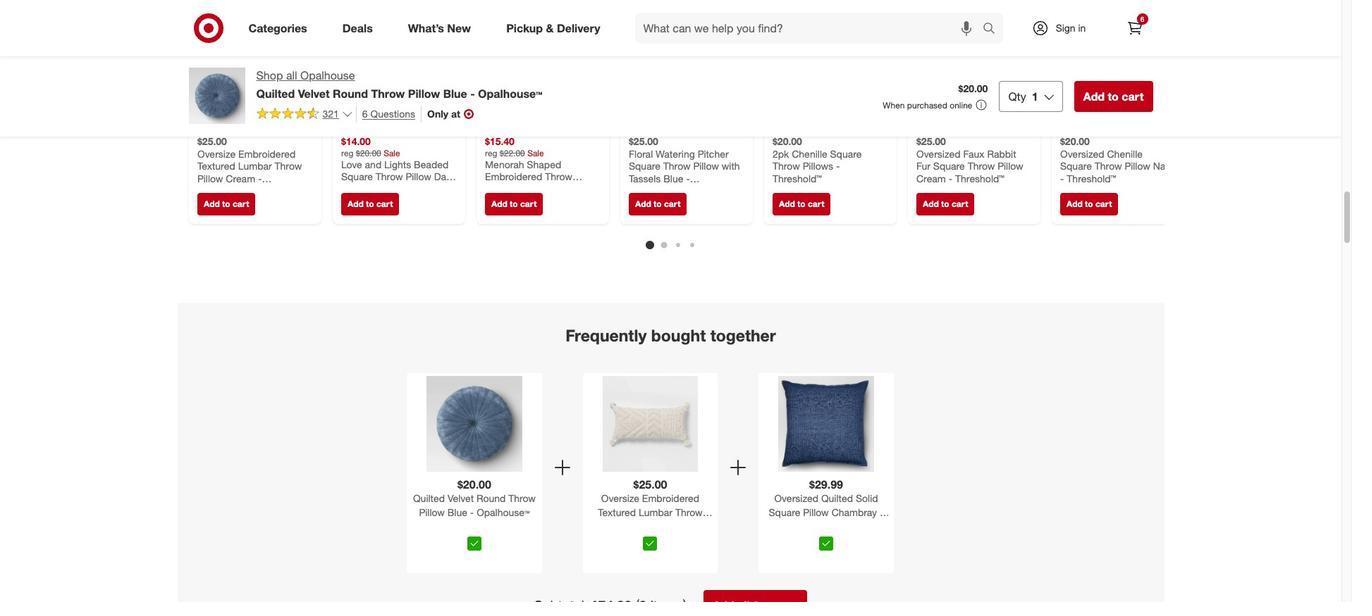 Task type: locate. For each thing, give the bounding box(es) containing it.
6 link
[[1120, 13, 1151, 44]]

faux
[[963, 147, 984, 159]]

cart for $20.00 2pk chenille square throw pillows - threshold™
[[808, 199, 824, 209]]

$25.00
[[197, 135, 227, 147], [629, 135, 658, 147], [916, 135, 946, 147], [634, 478, 667, 492]]

- inside shop all opalhouse quilted velvet round throw pillow​ blue - opalhouse™
[[470, 87, 475, 101]]

1 sale from the left
[[383, 147, 400, 158]]

oversized inside the $20.00 oversized chenille square throw pillow navy - threshold™
[[1060, 147, 1104, 159]]

pillow inside $15.40 reg $22.00 sale menorah shaped embroidered throw pillow blue - threshold™
[[485, 183, 510, 195]]

2 chenille from the left
[[1107, 147, 1143, 159]]

1 horizontal spatial cream
[[619, 521, 648, 533]]

0 vertical spatial lumbar
[[238, 160, 272, 172]]

- inside $20.00 quilted velvet round throw pillow​ blue - opalhouse™
[[470, 507, 474, 519]]

add to cart button
[[1075, 81, 1153, 112], [197, 193, 255, 215], [341, 193, 399, 215], [485, 193, 543, 215], [629, 193, 687, 215], [773, 193, 831, 215], [916, 193, 975, 215], [1060, 193, 1118, 215]]

1 vertical spatial 6
[[362, 108, 368, 120]]

sale for and
[[383, 147, 400, 158]]

0 horizontal spatial velvet
[[298, 87, 330, 101]]

opalhouse™ inside $20.00 quilted velvet round throw pillow​ blue - opalhouse™
[[477, 507, 530, 519]]

oversized for $25.00
[[916, 147, 961, 159]]

6 questions
[[362, 108, 415, 120]]

1 horizontal spatial 6
[[1141, 15, 1145, 23]]

quilted velvet round throw pillow​ blue - opalhouse™ link
[[410, 492, 539, 532]]

0 vertical spatial velvet
[[298, 87, 330, 101]]

throw inside $20.00 quilted velvet round throw pillow​ blue - opalhouse™
[[509, 493, 536, 505]]

1 chenille from the left
[[792, 147, 827, 159]]

to for $15.40 reg $22.00 sale menorah shaped embroidered throw pillow blue - threshold™
[[510, 199, 518, 209]]

cream
[[226, 172, 255, 184], [916, 172, 946, 184], [619, 521, 648, 533]]

$25.00 inside $25.00 oversized faux rabbit fur square throw pillow cream - threshold™
[[916, 135, 946, 147]]

pillows
[[803, 160, 833, 172]]

oversized quilted solid square pillow chambray - threshold™ image
[[779, 377, 874, 472]]

at
[[451, 108, 460, 120]]

blue inside $25.00 floral watering pitcher square throw pillow with tassels blue - opalhouse™ designed with jungalow™
[[663, 172, 683, 184]]

0 horizontal spatial cream
[[226, 172, 255, 184]]

add to cart button for $25.00 oversize embroidered textured lumbar throw pillow cream - opalhouse™
[[197, 193, 255, 215]]

0 horizontal spatial sale
[[383, 147, 400, 158]]

2 horizontal spatial oversized
[[1060, 147, 1104, 159]]

$15.40
[[485, 135, 514, 147]]

threshold™ inside $25.00 oversized faux rabbit fur square throw pillow cream - threshold™
[[955, 172, 1004, 184]]

1 horizontal spatial with
[[722, 160, 740, 172]]

$25.00 oversize embroidered textured lumbar throw pillow cream - opalhouse™
[[197, 135, 302, 196], [590, 478, 711, 533]]

2 horizontal spatial quilted
[[822, 493, 853, 505]]

1 vertical spatial $25.00 oversize embroidered textured lumbar throw pillow cream - opalhouse™
[[590, 478, 711, 533]]

reg inside the $14.00 reg $20.00 sale love and lights beaded square throw pillow dark blue - threshold™
[[341, 147, 353, 158]]

sale right and at the left top of page
[[383, 147, 400, 158]]

6 questions link
[[356, 106, 415, 122]]

1 vertical spatial lumbar
[[639, 507, 673, 519]]

0 vertical spatial $25.00 oversize embroidered textured lumbar throw pillow cream - opalhouse™
[[197, 135, 302, 196]]

$25.00 oversized faux rabbit fur square throw pillow cream - threshold™
[[916, 135, 1023, 184]]

threshold™
[[773, 172, 822, 184], [955, 172, 1004, 184], [1067, 172, 1116, 184], [370, 183, 419, 195], [542, 183, 592, 195], [802, 521, 851, 533]]

0 vertical spatial pillow​
[[408, 87, 440, 101]]

jungalow™
[[650, 197, 698, 209]]

pickup & delivery link
[[494, 13, 618, 44]]

1 horizontal spatial reg
[[485, 147, 497, 158]]

0 vertical spatial 6
[[1141, 15, 1145, 23]]

cream inside $25.00 oversized faux rabbit fur square throw pillow cream - threshold™
[[916, 172, 946, 184]]

qty 1
[[1009, 89, 1039, 104]]

1 vertical spatial with
[[629, 197, 647, 209]]

$20.00 for $20.00 oversized chenille square throw pillow navy - threshold™
[[1060, 135, 1090, 147]]

with down tassels
[[629, 197, 647, 209]]

0 horizontal spatial with
[[629, 197, 647, 209]]

0 vertical spatial textured
[[197, 160, 235, 172]]

opalhouse
[[300, 68, 355, 83]]

1 vertical spatial pillow​
[[419, 507, 445, 519]]

0 horizontal spatial chenille
[[792, 147, 827, 159]]

add to cart button for $14.00 reg $20.00 sale love and lights beaded square throw pillow dark blue - threshold™
[[341, 193, 399, 215]]

throw inside shop all opalhouse quilted velvet round throw pillow​ blue - opalhouse™
[[371, 87, 405, 101]]

$20.00 inside $20.00 2pk chenille square throw pillows - threshold™
[[773, 135, 802, 147]]

- inside the $14.00 reg $20.00 sale love and lights beaded square throw pillow dark blue - threshold™
[[364, 183, 367, 195]]

oversized inside $25.00 oversized faux rabbit fur square throw pillow cream - threshold™
[[916, 147, 961, 159]]

add to cart button for $20.00 2pk chenille square throw pillows - threshold™
[[773, 193, 831, 215]]

oversized for $29.99
[[775, 493, 819, 505]]

reg
[[341, 147, 353, 158], [485, 147, 497, 158]]

lumbar
[[238, 160, 272, 172], [639, 507, 673, 519]]

square inside $25.00 oversized faux rabbit fur square throw pillow cream - threshold™
[[933, 160, 965, 172]]

sign in link
[[1020, 13, 1108, 44]]

purchased
[[908, 100, 948, 111]]

menorah
[[485, 158, 524, 170]]

throw
[[371, 87, 405, 101], [274, 160, 302, 172], [663, 160, 690, 172], [773, 160, 800, 172], [968, 160, 995, 172], [1095, 160, 1122, 172], [375, 170, 403, 182], [545, 170, 572, 182], [509, 493, 536, 505], [676, 507, 703, 519]]

reg down $14.00
[[341, 147, 353, 158]]

What can we help you find? suggestions appear below search field
[[635, 13, 986, 44]]

quilted
[[256, 87, 295, 101], [413, 493, 445, 505], [822, 493, 853, 505]]

pillow inside the $14.00 reg $20.00 sale love and lights beaded square throw pillow dark blue - threshold™
[[405, 170, 431, 182]]

1 horizontal spatial $25.00 oversize embroidered textured lumbar throw pillow cream - opalhouse™
[[590, 478, 711, 533]]

None checkbox
[[468, 537, 482, 551], [643, 537, 658, 551], [819, 537, 834, 551], [468, 537, 482, 551], [643, 537, 658, 551], [819, 537, 834, 551]]

to for $25.00 floral watering pitcher square throw pillow with tassels blue - opalhouse™ designed with jungalow™
[[653, 199, 662, 209]]

0 horizontal spatial textured
[[197, 160, 235, 172]]

sale inside $15.40 reg $22.00 sale menorah shaped embroidered throw pillow blue - threshold™
[[527, 147, 544, 158]]

bought
[[651, 325, 706, 345]]

sale inside the $14.00 reg $20.00 sale love and lights beaded square throw pillow dark blue - threshold™
[[383, 147, 400, 158]]

1 horizontal spatial textured
[[598, 507, 636, 519]]

throw inside $15.40 reg $22.00 sale menorah shaped embroidered throw pillow blue - threshold™
[[545, 170, 572, 182]]

opalhouse™
[[478, 87, 543, 101], [197, 184, 250, 196], [629, 184, 682, 196], [477, 507, 530, 519], [658, 521, 711, 533]]

cart for $14.00 reg $20.00 sale love and lights beaded square throw pillow dark blue - threshold™
[[376, 199, 393, 209]]

2 sale from the left
[[527, 147, 544, 158]]

tassels
[[629, 172, 661, 184]]

add to cart for $25.00 oversized faux rabbit fur square throw pillow cream - threshold™
[[923, 199, 968, 209]]

pillow inside $25.00 floral watering pitcher square throw pillow with tassels blue - opalhouse™ designed with jungalow™
[[693, 160, 719, 172]]

only
[[427, 108, 449, 120]]

pillow
[[693, 160, 719, 172], [998, 160, 1023, 172], [1125, 160, 1150, 172], [405, 170, 431, 182], [197, 172, 223, 184], [485, 183, 510, 195], [803, 507, 829, 519], [590, 521, 616, 533]]

love and lights beaded square throw pillow dark blue - threshold™ image
[[341, 11, 457, 127]]

to
[[1108, 89, 1119, 104], [222, 199, 230, 209], [366, 199, 374, 209], [510, 199, 518, 209], [653, 199, 662, 209], [797, 199, 805, 209], [941, 199, 949, 209], [1085, 199, 1093, 209]]

cart for $25.00 oversized faux rabbit fur square throw pillow cream - threshold™
[[952, 199, 968, 209]]

&
[[546, 21, 554, 35]]

-
[[470, 87, 475, 101], [836, 160, 840, 172], [258, 172, 262, 184], [686, 172, 690, 184], [949, 172, 953, 184], [1060, 172, 1064, 184], [364, 183, 367, 195], [536, 183, 540, 195], [470, 507, 474, 519], [880, 507, 884, 519], [651, 521, 655, 533]]

blue inside $15.40 reg $22.00 sale menorah shaped embroidered throw pillow blue - threshold™
[[513, 183, 533, 195]]

reg for menorah
[[485, 147, 497, 158]]

threshold™ inside $20.00 2pk chenille square throw pillows - threshold™
[[773, 172, 822, 184]]

1 vertical spatial textured
[[598, 507, 636, 519]]

1 reg from the left
[[341, 147, 353, 158]]

and
[[365, 158, 381, 170]]

0 vertical spatial round
[[333, 87, 368, 101]]

image of quilted velvet round throw pillow​ blue - opalhouse™ image
[[189, 68, 245, 124]]

velvet
[[298, 87, 330, 101], [448, 493, 474, 505]]

square inside $25.00 floral watering pitcher square throw pillow with tassels blue - opalhouse™ designed with jungalow™
[[629, 160, 660, 172]]

square
[[830, 147, 862, 159], [629, 160, 660, 172], [933, 160, 965, 172], [1060, 160, 1092, 172], [341, 170, 373, 182], [769, 507, 801, 519]]

pillow inside $25.00 oversized faux rabbit fur square throw pillow cream - threshold™
[[998, 160, 1023, 172]]

oversized
[[916, 147, 961, 159], [1060, 147, 1104, 159], [775, 493, 819, 505]]

0 horizontal spatial lumbar
[[238, 160, 272, 172]]

chenille inside the $20.00 oversized chenille square throw pillow navy - threshold™
[[1107, 147, 1143, 159]]

chenille inside $20.00 2pk chenille square throw pillows - threshold™
[[792, 147, 827, 159]]

frequently bought together
[[566, 325, 776, 345]]

6
[[1141, 15, 1145, 23], [362, 108, 368, 120]]

$20.00 inside $20.00 quilted velvet round throw pillow​ blue - opalhouse™
[[458, 478, 491, 492]]

6 left questions
[[362, 108, 368, 120]]

0 horizontal spatial reg
[[341, 147, 353, 158]]

quilted inside $20.00 quilted velvet round throw pillow​ blue - opalhouse™
[[413, 493, 445, 505]]

throw inside $20.00 2pk chenille square throw pillows - threshold™
[[773, 160, 800, 172]]

shop all opalhouse quilted velvet round throw pillow​ blue - opalhouse™
[[256, 68, 543, 101]]

blue
[[443, 87, 467, 101], [663, 172, 683, 184], [341, 183, 361, 195], [513, 183, 533, 195], [448, 507, 467, 519]]

$20.00 2pk chenille square throw pillows - threshold™
[[773, 135, 862, 184]]

0 vertical spatial oversize embroidered textured lumbar throw pillow cream - opalhouse™ image
[[197, 11, 313, 127]]

1 horizontal spatial chenille
[[1107, 147, 1143, 159]]

oversized faux rabbit fur square throw pillow cream - threshold™ image
[[916, 11, 1032, 127]]

oversize
[[197, 147, 235, 159], [601, 493, 640, 505]]

quilted inside $29.99 oversized quilted solid square pillow chambray - threshold™
[[822, 493, 853, 505]]

0 horizontal spatial 6
[[362, 108, 368, 120]]

6 inside 6 questions link
[[362, 108, 368, 120]]

$29.99 oversized quilted solid square pillow chambray - threshold™
[[769, 478, 884, 533]]

square inside the $14.00 reg $20.00 sale love and lights beaded square throw pillow dark blue - threshold™
[[341, 170, 373, 182]]

chenille for pillows
[[792, 147, 827, 159]]

reg down $15.40
[[485, 147, 497, 158]]

6 right in
[[1141, 15, 1145, 23]]

to for $14.00 reg $20.00 sale love and lights beaded square throw pillow dark blue - threshold™
[[366, 199, 374, 209]]

categories link
[[237, 13, 325, 44]]

add to cart for $15.40 reg $22.00 sale menorah shaped embroidered throw pillow blue - threshold™
[[491, 199, 537, 209]]

1 horizontal spatial velvet
[[448, 493, 474, 505]]

oversize embroidered textured lumbar throw pillow cream - opalhouse™ image
[[197, 11, 313, 127], [603, 377, 698, 472]]

0 horizontal spatial quilted
[[256, 87, 295, 101]]

sale
[[383, 147, 400, 158], [527, 147, 544, 158]]

$20.00 inside the $20.00 oversized chenille square throw pillow navy - threshold™
[[1060, 135, 1090, 147]]

1 horizontal spatial embroidered
[[485, 170, 542, 182]]

with
[[722, 160, 740, 172], [629, 197, 647, 209]]

0 horizontal spatial oversized
[[775, 493, 819, 505]]

reg for love
[[341, 147, 353, 158]]

oversize embroidered textured lumbar throw pillow cream - opalhouse™ link
[[586, 492, 715, 533]]

pillow​ inside $20.00 quilted velvet round throw pillow​ blue - opalhouse™
[[419, 507, 445, 519]]

embroidered
[[238, 147, 295, 159], [485, 170, 542, 182], [642, 493, 700, 505]]

throw inside the $14.00 reg $20.00 sale love and lights beaded square throw pillow dark blue - threshold™
[[375, 170, 403, 182]]

$25.00 for floral watering pitcher square throw pillow with tassels blue - opalhouse™ designed with jungalow™
[[629, 135, 658, 147]]

sign
[[1056, 22, 1076, 34]]

- inside $25.00 oversized faux rabbit fur square throw pillow cream - threshold™
[[949, 172, 953, 184]]

online
[[950, 100, 973, 111]]

6 inside 6 link
[[1141, 15, 1145, 23]]

reg inside $15.40 reg $22.00 sale menorah shaped embroidered throw pillow blue - threshold™
[[485, 147, 497, 158]]

1 horizontal spatial round
[[477, 493, 506, 505]]

chambray
[[832, 507, 877, 519]]

oversized inside $29.99 oversized quilted solid square pillow chambray - threshold™
[[775, 493, 819, 505]]

add to cart for $25.00 floral watering pitcher square throw pillow with tassels blue - opalhouse™ designed with jungalow™
[[635, 199, 680, 209]]

opalhouse™ inside shop all opalhouse quilted velvet round throw pillow​ blue - opalhouse™
[[478, 87, 543, 101]]

0 horizontal spatial oversize
[[197, 147, 235, 159]]

$25.00 for oversize embroidered textured lumbar throw pillow cream - opalhouse™
[[197, 135, 227, 147]]

square inside $20.00 2pk chenille square throw pillows - threshold™
[[830, 147, 862, 159]]

to for $25.00 oversize embroidered textured lumbar throw pillow cream - opalhouse™
[[222, 199, 230, 209]]

square inside $29.99 oversized quilted solid square pillow chambray - threshold™
[[769, 507, 801, 519]]

categories
[[249, 21, 307, 35]]

1 vertical spatial velvet
[[448, 493, 474, 505]]

2 horizontal spatial cream
[[916, 172, 946, 184]]

6 for 6
[[1141, 15, 1145, 23]]

shaped
[[527, 158, 561, 170]]

$14.00
[[341, 135, 371, 147]]

0 horizontal spatial round
[[333, 87, 368, 101]]

$25.00 inside $25.00 floral watering pitcher square throw pillow with tassels blue - opalhouse™ designed with jungalow™
[[629, 135, 658, 147]]

1 vertical spatial round
[[477, 493, 506, 505]]

- inside the $20.00 oversized chenille square throw pillow navy - threshold™
[[1060, 172, 1064, 184]]

pickup & delivery
[[506, 21, 601, 35]]

velvet inside $20.00 quilted velvet round throw pillow​ blue - opalhouse™
[[448, 493, 474, 505]]

embroidered inside $15.40 reg $22.00 sale menorah shaped embroidered throw pillow blue - threshold™
[[485, 170, 542, 182]]

1 vertical spatial embroidered
[[485, 170, 542, 182]]

to for $25.00 oversized faux rabbit fur square throw pillow cream - threshold™
[[941, 199, 949, 209]]

1 vertical spatial oversize embroidered textured lumbar throw pillow cream - opalhouse™ image
[[603, 377, 698, 472]]

throw inside $25.00 floral watering pitcher square throw pillow with tassels blue - opalhouse™ designed with jungalow™
[[663, 160, 690, 172]]

0 vertical spatial oversize
[[197, 147, 235, 159]]

add to cart for $20.00 2pk chenille square throw pillows - threshold™
[[779, 199, 824, 209]]

2 reg from the left
[[485, 147, 497, 158]]

add to cart
[[1084, 89, 1144, 104], [203, 199, 249, 209], [347, 199, 393, 209], [491, 199, 537, 209], [635, 199, 680, 209], [779, 199, 824, 209], [923, 199, 968, 209], [1067, 199, 1112, 209]]

1 horizontal spatial oversize
[[601, 493, 640, 505]]

0 vertical spatial embroidered
[[238, 147, 295, 159]]

- inside $15.40 reg $22.00 sale menorah shaped embroidered throw pillow blue - threshold™
[[536, 183, 540, 195]]

add to cart for $25.00 oversize embroidered textured lumbar throw pillow cream - opalhouse™
[[203, 199, 249, 209]]

round
[[333, 87, 368, 101], [477, 493, 506, 505]]

chenille
[[792, 147, 827, 159], [1107, 147, 1143, 159]]

textured
[[197, 160, 235, 172], [598, 507, 636, 519]]

2pk
[[773, 147, 789, 159]]

0 vertical spatial with
[[722, 160, 740, 172]]

with down pitcher
[[722, 160, 740, 172]]

1 horizontal spatial quilted
[[413, 493, 445, 505]]

add to cart button for $25.00 floral watering pitcher square throw pillow with tassels blue - opalhouse™ designed with jungalow™
[[629, 193, 687, 215]]

pillow​
[[408, 87, 440, 101], [419, 507, 445, 519]]

1 horizontal spatial oversized
[[916, 147, 961, 159]]

1 horizontal spatial sale
[[527, 147, 544, 158]]

2 vertical spatial embroidered
[[642, 493, 700, 505]]

sale right $22.00 on the left top of page
[[527, 147, 544, 158]]



Task type: describe. For each thing, give the bounding box(es) containing it.
add for $20.00 oversized chenille square throw pillow navy - threshold™
[[1067, 199, 1083, 209]]

when purchased online
[[883, 100, 973, 111]]

oversized chenille square throw pillow navy - threshold™ image
[[1060, 11, 1176, 127]]

floral watering pitcher square throw pillow with tassels blue - opalhouse™ designed with jungalow™ image
[[629, 11, 744, 127]]

together
[[711, 325, 776, 345]]

lights
[[384, 158, 411, 170]]

to for $20.00 2pk chenille square throw pillows - threshold™
[[797, 199, 805, 209]]

quilted velvet round throw pillow​ blue - opalhouse™ image
[[427, 377, 522, 472]]

cart for $15.40 reg $22.00 sale menorah shaped embroidered throw pillow blue - threshold™
[[520, 199, 537, 209]]

$20.00 inside the $14.00 reg $20.00 sale love and lights beaded square throw pillow dark blue - threshold™
[[356, 147, 381, 158]]

navy
[[1153, 160, 1175, 172]]

$20.00 oversized chenille square throw pillow navy - threshold™
[[1060, 135, 1175, 184]]

add for $25.00 oversized faux rabbit fur square throw pillow cream - threshold™
[[923, 199, 939, 209]]

cart for $25.00 floral watering pitcher square throw pillow with tassels blue - opalhouse™ designed with jungalow™
[[664, 199, 680, 209]]

qty
[[1009, 89, 1027, 104]]

pillow​ inside shop all opalhouse quilted velvet round throw pillow​ blue - opalhouse™
[[408, 87, 440, 101]]

- inside $29.99 oversized quilted solid square pillow chambray - threshold™
[[880, 507, 884, 519]]

what's
[[408, 21, 444, 35]]

- inside $25.00 floral watering pitcher square throw pillow with tassels blue - opalhouse™ designed with jungalow™
[[686, 172, 690, 184]]

pitcher
[[698, 147, 729, 159]]

oversized for $20.00
[[1060, 147, 1104, 159]]

1 horizontal spatial oversize embroidered textured lumbar throw pillow cream - opalhouse™ image
[[603, 377, 698, 472]]

$20.00 for $20.00 2pk chenille square throw pillows - threshold™
[[773, 135, 802, 147]]

to for $20.00 oversized chenille square throw pillow navy - threshold™
[[1085, 199, 1093, 209]]

threshold™ inside $29.99 oversized quilted solid square pillow chambray - threshold™
[[802, 521, 851, 533]]

search button
[[976, 13, 1010, 47]]

1
[[1032, 89, 1039, 104]]

321 link
[[256, 106, 353, 124]]

threshold™ inside $15.40 reg $22.00 sale menorah shaped embroidered throw pillow blue - threshold™
[[542, 183, 592, 195]]

all
[[286, 68, 297, 83]]

threshold™ inside the $14.00 reg $20.00 sale love and lights beaded square throw pillow dark blue - threshold™
[[370, 183, 419, 195]]

search
[[976, 22, 1010, 36]]

what's new link
[[396, 13, 489, 44]]

2 horizontal spatial embroidered
[[642, 493, 700, 505]]

add to cart button for $20.00 oversized chenille square throw pillow navy - threshold™
[[1060, 193, 1118, 215]]

what's new
[[408, 21, 471, 35]]

floral
[[629, 147, 653, 159]]

only at
[[427, 108, 460, 120]]

quilted inside shop all opalhouse quilted velvet round throw pillow​ blue - opalhouse™
[[256, 87, 295, 101]]

add to cart button for $25.00 oversized faux rabbit fur square throw pillow cream - threshold™
[[916, 193, 975, 215]]

threshold™ inside the $20.00 oversized chenille square throw pillow navy - threshold™
[[1067, 172, 1116, 184]]

oversized quilted solid square pillow chambray - threshold™ link
[[762, 492, 891, 533]]

1 vertical spatial oversize
[[601, 493, 640, 505]]

deals link
[[331, 13, 391, 44]]

pillow inside $29.99 oversized quilted solid square pillow chambray - threshold™
[[803, 507, 829, 519]]

add to cart button for $15.40 reg $22.00 sale menorah shaped embroidered throw pillow blue - threshold™
[[485, 193, 543, 215]]

questions
[[371, 108, 415, 120]]

0 horizontal spatial embroidered
[[238, 147, 295, 159]]

$22.00
[[500, 147, 525, 158]]

round inside shop all opalhouse quilted velvet round throw pillow​ blue - opalhouse™
[[333, 87, 368, 101]]

sale for shaped
[[527, 147, 544, 158]]

$25.00 floral watering pitcher square throw pillow with tassels blue - opalhouse™ designed with jungalow™
[[629, 135, 740, 209]]

frequently
[[566, 325, 647, 345]]

$29.99
[[810, 478, 843, 492]]

$20.00 for $20.00
[[959, 83, 988, 94]]

sign in
[[1056, 22, 1086, 34]]

blue inside shop all opalhouse quilted velvet round throw pillow​ blue - opalhouse™
[[443, 87, 467, 101]]

new
[[447, 21, 471, 35]]

in
[[1079, 22, 1086, 34]]

throw inside $25.00 oversized faux rabbit fur square throw pillow cream - threshold™
[[968, 160, 995, 172]]

watering
[[656, 147, 695, 159]]

321
[[323, 108, 339, 120]]

1 horizontal spatial lumbar
[[639, 507, 673, 519]]

add for $20.00 2pk chenille square throw pillows - threshold™
[[779, 199, 795, 209]]

add for $15.40 reg $22.00 sale menorah shaped embroidered throw pillow blue - threshold™
[[491, 199, 507, 209]]

menorah shaped embroidered throw pillow blue - threshold™ image
[[485, 11, 600, 127]]

$20.00 quilted velvet round throw pillow​ blue - opalhouse™
[[413, 478, 536, 519]]

throw inside the $20.00 oversized chenille square throw pillow navy - threshold™
[[1095, 160, 1122, 172]]

fur
[[916, 160, 930, 172]]

when
[[883, 100, 905, 111]]

deals
[[343, 21, 373, 35]]

velvet inside shop all opalhouse quilted velvet round throw pillow​ blue - opalhouse™
[[298, 87, 330, 101]]

add to cart for $14.00 reg $20.00 sale love and lights beaded square throw pillow dark blue - threshold™
[[347, 199, 393, 209]]

add for $25.00 oversize embroidered textured lumbar throw pillow cream - opalhouse™
[[203, 199, 220, 209]]

pillow inside the $20.00 oversized chenille square throw pillow navy - threshold™
[[1125, 160, 1150, 172]]

cart for $20.00 oversized chenille square throw pillow navy - threshold™
[[1096, 199, 1112, 209]]

$20.00 for $20.00 quilted velvet round throw pillow​ blue - opalhouse™
[[458, 478, 491, 492]]

$14.00 reg $20.00 sale love and lights beaded square throw pillow dark blue - threshold™
[[341, 135, 454, 195]]

$15.40 reg $22.00 sale menorah shaped embroidered throw pillow blue - threshold™
[[485, 135, 592, 195]]

6 for 6 questions
[[362, 108, 368, 120]]

beaded
[[414, 158, 448, 170]]

square inside the $20.00 oversized chenille square throw pillow navy - threshold™
[[1060, 160, 1092, 172]]

dark
[[434, 170, 454, 182]]

add for $14.00 reg $20.00 sale love and lights beaded square throw pillow dark blue - threshold™
[[347, 199, 363, 209]]

solid
[[856, 493, 878, 505]]

blue inside $20.00 quilted velvet round throw pillow​ blue - opalhouse™
[[448, 507, 467, 519]]

blue inside the $14.00 reg $20.00 sale love and lights beaded square throw pillow dark blue - threshold™
[[341, 183, 361, 195]]

rabbit
[[987, 147, 1016, 159]]

cart for $25.00 oversize embroidered textured lumbar throw pillow cream - opalhouse™
[[232, 199, 249, 209]]

delivery
[[557, 21, 601, 35]]

pickup
[[506, 21, 543, 35]]

0 horizontal spatial $25.00 oversize embroidered textured lumbar throw pillow cream - opalhouse™
[[197, 135, 302, 196]]

chenille for pillow
[[1107, 147, 1143, 159]]

love
[[341, 158, 362, 170]]

add to cart for $20.00 oversized chenille square throw pillow navy - threshold™
[[1067, 199, 1112, 209]]

designed
[[685, 184, 726, 196]]

opalhouse™ inside $25.00 floral watering pitcher square throw pillow with tassels blue - opalhouse™ designed with jungalow™
[[629, 184, 682, 196]]

- inside $20.00 2pk chenille square throw pillows - threshold™
[[836, 160, 840, 172]]

2pk chenille square throw pillows - threshold™ image
[[773, 11, 888, 127]]

0 horizontal spatial oversize embroidered textured lumbar throw pillow cream - opalhouse™ image
[[197, 11, 313, 127]]

add for $25.00 floral watering pitcher square throw pillow with tassels blue - opalhouse™ designed with jungalow™
[[635, 199, 651, 209]]

$25.00 for oversized faux rabbit fur square throw pillow cream - threshold™
[[916, 135, 946, 147]]

round inside $20.00 quilted velvet round throw pillow​ blue - opalhouse™
[[477, 493, 506, 505]]

shop
[[256, 68, 283, 83]]



Task type: vqa. For each thing, say whether or not it's contained in the screenshot.


